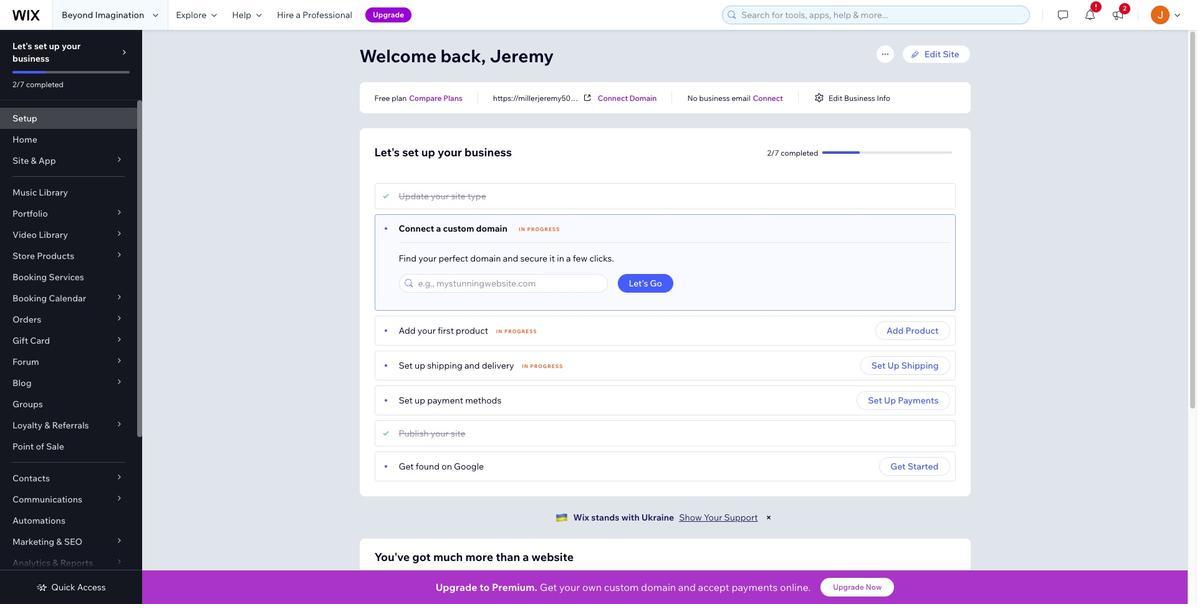Task type: locate. For each thing, give the bounding box(es) containing it.
portfolio
[[12, 208, 48, 220]]

0 horizontal spatial 2/7 completed
[[12, 80, 64, 89]]

2 vertical spatial in
[[522, 364, 529, 370]]

business
[[12, 53, 49, 64], [699, 93, 730, 103], [465, 145, 512, 160]]

& left seo
[[56, 537, 62, 548]]

1 vertical spatial and
[[465, 360, 480, 372]]

& for loyalty
[[44, 420, 50, 432]]

shipping
[[427, 360, 463, 372]]

app left market
[[599, 589, 616, 601]]

2 horizontal spatial business
[[699, 93, 730, 103]]

own
[[582, 582, 602, 594]]

2 vertical spatial and
[[678, 582, 696, 594]]

1 vertical spatial 2/7 completed
[[767, 148, 818, 157]]

set inside button
[[872, 360, 886, 372]]

set up shipping and delivery
[[399, 360, 514, 372]]

1 add from the left
[[399, 326, 416, 337]]

setup link
[[0, 108, 137, 129]]

let's set up your business down beyond
[[12, 41, 81, 64]]

video library button
[[0, 224, 137, 246]]

now
[[866, 583, 882, 592]]

2/7 completed
[[12, 80, 64, 89], [767, 148, 818, 157]]

1 horizontal spatial completed
[[781, 148, 818, 157]]

booking for booking services
[[12, 272, 47, 283]]

1 vertical spatial in
[[496, 329, 503, 335]]

get left started at the bottom
[[891, 461, 906, 473]]

0 vertical spatial completed
[[26, 80, 64, 89]]

business right no
[[699, 93, 730, 103]]

site inside site & app popup button
[[12, 155, 29, 166]]

2/7 down connect link
[[767, 148, 779, 157]]

upgrade now
[[833, 583, 882, 592]]

add left the product on the right bottom of page
[[887, 326, 904, 337]]

connect left domain
[[598, 93, 628, 103]]

gift
[[12, 335, 28, 347]]

progress up delivery
[[505, 329, 537, 335]]

0 horizontal spatial connect
[[399, 223, 434, 234]]

custom up the perfect
[[443, 223, 474, 234]]

up left payments
[[884, 395, 896, 407]]

1 vertical spatial let's
[[374, 145, 400, 160]]

get down website
[[540, 582, 557, 594]]

0 vertical spatial progress
[[527, 226, 560, 233]]

& left reports on the bottom
[[53, 558, 58, 569]]

started
[[908, 461, 939, 473]]

quick access
[[51, 582, 106, 594]]

set left payments
[[868, 395, 882, 407]]

0 vertical spatial domain
[[476, 223, 507, 234]]

free
[[374, 93, 390, 103]]

let's set up your business inside sidebar element
[[12, 41, 81, 64]]

app down 'home' link
[[39, 155, 56, 166]]

business up type
[[465, 145, 512, 160]]

home link
[[0, 129, 137, 150]]

with
[[622, 513, 640, 524]]

set for set up payment methods
[[399, 395, 413, 407]]

0 vertical spatial booking
[[12, 272, 47, 283]]

1 vertical spatial 2/7
[[767, 148, 779, 157]]

0 horizontal spatial get
[[399, 461, 414, 473]]

upgrade inside button
[[373, 10, 404, 19]]

upgrade for upgrade now
[[833, 583, 864, 592]]

welcome back, jeremy
[[359, 45, 554, 67]]

in progress for add your first product
[[496, 329, 537, 335]]

0 horizontal spatial add
[[399, 326, 416, 337]]

0 horizontal spatial upgrade
[[373, 10, 404, 19]]

portfolio button
[[0, 203, 137, 224]]

your down beyond
[[62, 41, 81, 52]]

first
[[438, 326, 454, 337]]

up inside button
[[884, 395, 896, 407]]

0 horizontal spatial business
[[12, 53, 49, 64]]

1 site from the top
[[451, 191, 466, 202]]

it
[[550, 253, 555, 264]]

add left first
[[399, 326, 416, 337]]

up inside button
[[888, 360, 900, 372]]

1 horizontal spatial edit
[[925, 49, 941, 60]]

more
[[465, 551, 493, 565]]

domain right the perfect
[[470, 253, 501, 264]]

1 vertical spatial site
[[451, 428, 465, 440]]

blog button
[[0, 373, 137, 394]]

upgrade inside 'button'
[[833, 583, 864, 592]]

0 vertical spatial set
[[34, 41, 47, 52]]

marketing
[[12, 537, 54, 548]]

2 vertical spatial let's
[[629, 278, 648, 289]]

site left type
[[451, 191, 466, 202]]

progress
[[527, 226, 560, 233], [505, 329, 537, 335], [530, 364, 563, 370]]

1 horizontal spatial app
[[599, 589, 616, 601]]

1 vertical spatial site
[[12, 155, 29, 166]]

library inside popup button
[[39, 229, 68, 241]]

e.g., mystunningwebsite.com field
[[414, 275, 603, 292]]

domain up find your perfect domain and secure it in a few clicks.
[[476, 223, 507, 234]]

in progress right delivery
[[522, 364, 563, 370]]

2
[[1123, 4, 1127, 12]]

professional
[[303, 9, 352, 21]]

1 horizontal spatial connect
[[598, 93, 628, 103]]

2 horizontal spatial let's
[[629, 278, 648, 289]]

domain for custom
[[476, 223, 507, 234]]

1 vertical spatial booking
[[12, 293, 47, 304]]

1 vertical spatial up
[[884, 395, 896, 407]]

in right delivery
[[522, 364, 529, 370]]

1 vertical spatial set
[[402, 145, 419, 160]]

connect domain link
[[598, 92, 657, 104]]

upgrade for upgrade
[[373, 10, 404, 19]]

add inside button
[[887, 326, 904, 337]]

let's inside button
[[629, 278, 648, 289]]

1 vertical spatial let's set up your business
[[374, 145, 512, 160]]

library up the portfolio dropdown button
[[39, 187, 68, 198]]

2 vertical spatial business
[[465, 145, 512, 160]]

1 vertical spatial edit
[[829, 93, 843, 103]]

your left first
[[418, 326, 436, 337]]

1 vertical spatial progress
[[505, 329, 537, 335]]

jeremy
[[490, 45, 554, 67]]

in progress for connect a custom domain
[[519, 226, 560, 233]]

connect right email
[[753, 93, 783, 103]]

2 site from the top
[[451, 428, 465, 440]]

0 vertical spatial up
[[888, 360, 900, 372]]

2 library from the top
[[39, 229, 68, 241]]

1 booking from the top
[[12, 272, 47, 283]]

0 horizontal spatial let's set up your business
[[12, 41, 81, 64]]

& right facebook
[[838, 589, 844, 601]]

1 horizontal spatial upgrade
[[436, 582, 477, 594]]

products
[[37, 251, 74, 262]]

0 horizontal spatial edit
[[829, 93, 843, 103]]

domain
[[630, 93, 657, 103]]

0 horizontal spatial custom
[[443, 223, 474, 234]]

1 vertical spatial domain
[[470, 253, 501, 264]]

add for add your first product
[[399, 326, 416, 337]]

0 vertical spatial let's set up your business
[[12, 41, 81, 64]]

ukraine
[[642, 513, 674, 524]]

& inside dropdown button
[[56, 537, 62, 548]]

forum
[[12, 357, 39, 368]]

site for update your site type
[[451, 191, 466, 202]]

premium.
[[492, 582, 537, 594]]

up
[[888, 360, 900, 372], [884, 395, 896, 407]]

get inside button
[[891, 461, 906, 473]]

1 horizontal spatial let's set up your business
[[374, 145, 512, 160]]

0 horizontal spatial completed
[[26, 80, 64, 89]]

product
[[906, 326, 939, 337]]

a
[[296, 9, 301, 21], [436, 223, 441, 234], [566, 253, 571, 264], [523, 551, 529, 565]]

quick access button
[[36, 582, 106, 594]]

0 vertical spatial let's
[[12, 41, 32, 52]]

google
[[454, 461, 484, 473]]

connect up 'find'
[[399, 223, 434, 234]]

a right than
[[523, 551, 529, 565]]

of
[[36, 441, 44, 453]]

0 vertical spatial 2/7 completed
[[12, 80, 64, 89]]

booking up orders
[[12, 293, 47, 304]]

services
[[49, 272, 84, 283]]

you've got much more than a website
[[374, 551, 574, 565]]

in for connect a custom domain
[[519, 226, 526, 233]]

upgrade button
[[365, 7, 412, 22]]

hire
[[277, 9, 294, 21]]

let's set up your business up 'update your site type'
[[374, 145, 512, 160]]

your left own
[[559, 582, 580, 594]]

let's set up your business
[[12, 41, 81, 64], [374, 145, 512, 160]]

progress up it at the left top of the page
[[527, 226, 560, 233]]

set up publish at left bottom
[[399, 395, 413, 407]]

2 vertical spatial in progress
[[522, 364, 563, 370]]

get for get started
[[891, 461, 906, 473]]

0 horizontal spatial and
[[465, 360, 480, 372]]

1 horizontal spatial 2/7
[[767, 148, 779, 157]]

edit inside button
[[829, 93, 843, 103]]

and left the secure
[[503, 253, 518, 264]]

get for get found on google
[[399, 461, 414, 473]]

domain left accept
[[641, 582, 676, 594]]

product
[[456, 326, 488, 337]]

0 vertical spatial library
[[39, 187, 68, 198]]

site down set up payment methods
[[451, 428, 465, 440]]

1 horizontal spatial add
[[887, 326, 904, 337]]

1 horizontal spatial custom
[[604, 582, 639, 594]]

progress for set up shipping and delivery
[[530, 364, 563, 370]]

2 vertical spatial domain
[[641, 582, 676, 594]]

2 horizontal spatial connect
[[753, 93, 783, 103]]

free plan compare plans
[[374, 93, 463, 103]]

get left found
[[399, 461, 414, 473]]

& right loyalty on the bottom of page
[[44, 420, 50, 432]]

0 horizontal spatial set
[[34, 41, 47, 52]]

progress right delivery
[[530, 364, 563, 370]]

domain
[[476, 223, 507, 234], [470, 253, 501, 264], [641, 582, 676, 594]]

0 vertical spatial site
[[943, 49, 959, 60]]

up left shipping
[[888, 360, 900, 372]]

business
[[844, 93, 875, 103]]

publish
[[399, 428, 429, 440]]

0 vertical spatial 2/7
[[12, 80, 24, 89]]

got
[[412, 551, 431, 565]]

2/7 completed down connect link
[[767, 148, 818, 157]]

0 vertical spatial business
[[12, 53, 49, 64]]

custom right own
[[604, 582, 639, 594]]

0 vertical spatial app
[[39, 155, 56, 166]]

gift card button
[[0, 330, 137, 352]]

a down 'update your site type'
[[436, 223, 441, 234]]

let's go button
[[618, 274, 673, 293]]

2/7 up setup
[[12, 80, 24, 89]]

Search for tools, apps, help & more... field
[[738, 6, 1026, 24]]

1 vertical spatial library
[[39, 229, 68, 241]]

2 horizontal spatial get
[[891, 461, 906, 473]]

2/7 completed inside sidebar element
[[12, 80, 64, 89]]

& down "home"
[[31, 155, 37, 166]]

&
[[31, 155, 37, 166], [44, 420, 50, 432], [56, 537, 62, 548], [53, 558, 58, 569], [838, 589, 844, 601]]

payments
[[732, 582, 778, 594]]

1 horizontal spatial site
[[943, 49, 959, 60]]

library up products
[[39, 229, 68, 241]]

1 vertical spatial app
[[599, 589, 616, 601]]

to
[[480, 582, 490, 594]]

& inside button
[[838, 589, 844, 601]]

update your site type
[[399, 191, 486, 202]]

booking inside dropdown button
[[12, 293, 47, 304]]

1 vertical spatial in progress
[[496, 329, 537, 335]]

compare plans link
[[409, 92, 463, 104]]

in right product
[[496, 329, 503, 335]]

0 vertical spatial in progress
[[519, 226, 560, 233]]

analytics
[[12, 558, 51, 569]]

booking down store
[[12, 272, 47, 283]]

in
[[557, 253, 564, 264]]

and left delivery
[[465, 360, 480, 372]]

connect domain
[[598, 93, 657, 103]]

1 horizontal spatial 2/7 completed
[[767, 148, 818, 157]]

in up the secure
[[519, 226, 526, 233]]

in progress up delivery
[[496, 329, 537, 335]]

get started
[[891, 461, 939, 473]]

facebook & instagram ads button
[[767, 577, 956, 605]]

0 vertical spatial in
[[519, 226, 526, 233]]

email
[[732, 93, 751, 103]]

set left the shipping
[[399, 360, 413, 372]]

and left accept
[[678, 582, 696, 594]]

0 vertical spatial site
[[451, 191, 466, 202]]

loyalty & referrals
[[12, 420, 89, 432]]

a right in on the left top of page
[[566, 253, 571, 264]]

& inside popup button
[[31, 155, 37, 166]]

set left shipping
[[872, 360, 886, 372]]

1 library from the top
[[39, 187, 68, 198]]

1 horizontal spatial set
[[402, 145, 419, 160]]

2 add from the left
[[887, 326, 904, 337]]

your right publish at left bottom
[[431, 428, 449, 440]]

0 horizontal spatial app
[[39, 155, 56, 166]]

progress for connect a custom domain
[[527, 226, 560, 233]]

upgrade
[[373, 10, 404, 19], [436, 582, 477, 594], [833, 583, 864, 592]]

2 button
[[1104, 0, 1132, 30]]

connect link
[[753, 92, 783, 104]]

payments
[[898, 395, 939, 407]]

0 horizontal spatial let's
[[12, 41, 32, 52]]

business inside let's set up your business
[[12, 53, 49, 64]]

methods
[[465, 395, 502, 407]]

2 horizontal spatial upgrade
[[833, 583, 864, 592]]

0 vertical spatial edit
[[925, 49, 941, 60]]

2 booking from the top
[[12, 293, 47, 304]]

booking for booking calendar
[[12, 293, 47, 304]]

point
[[12, 441, 34, 453]]

groups link
[[0, 394, 137, 415]]

find your perfect domain and secure it in a few clicks.
[[399, 253, 614, 264]]

in progress up the secure
[[519, 226, 560, 233]]

0 horizontal spatial site
[[12, 155, 29, 166]]

set inside button
[[868, 395, 882, 407]]

0 horizontal spatial 2/7
[[12, 80, 24, 89]]

business up setup
[[12, 53, 49, 64]]

1 horizontal spatial and
[[503, 253, 518, 264]]

secure
[[520, 253, 548, 264]]

blog
[[12, 378, 31, 389]]

2 vertical spatial progress
[[530, 364, 563, 370]]

communications
[[12, 495, 82, 506]]

1 vertical spatial business
[[699, 93, 730, 103]]

2/7 completed up setup
[[12, 80, 64, 89]]



Task type: describe. For each thing, give the bounding box(es) containing it.
let's inside sidebar element
[[12, 41, 32, 52]]

show
[[679, 513, 702, 524]]

up for shipping
[[888, 360, 900, 372]]

edit site
[[925, 49, 959, 60]]

set up payment methods
[[399, 395, 502, 407]]

home
[[12, 134, 37, 145]]

online.
[[780, 582, 811, 594]]

store products
[[12, 251, 74, 262]]

hire a professional
[[277, 9, 352, 21]]

marketing & seo
[[12, 537, 82, 548]]

delivery
[[482, 360, 514, 372]]

completed inside sidebar element
[[26, 80, 64, 89]]

no
[[687, 93, 698, 103]]

loyalty & referrals button
[[0, 415, 137, 437]]

& for facebook
[[838, 589, 844, 601]]

site & app
[[12, 155, 56, 166]]

site for publish your site
[[451, 428, 465, 440]]

you've
[[374, 551, 410, 565]]

add for add product
[[887, 326, 904, 337]]

& for site
[[31, 155, 37, 166]]

set for set up shipping and delivery
[[399, 360, 413, 372]]

explore
[[176, 9, 207, 21]]

wix stands with ukraine show your support
[[573, 513, 758, 524]]

app market button
[[571, 577, 759, 605]]

1 horizontal spatial get
[[540, 582, 557, 594]]

clicks.
[[590, 253, 614, 264]]

your inside let's set up your business
[[62, 41, 81, 52]]

edit for edit site
[[925, 49, 941, 60]]

your right update
[[431, 191, 449, 202]]

connect a custom domain
[[399, 223, 507, 234]]

0 vertical spatial custom
[[443, 223, 474, 234]]

set inside sidebar element
[[34, 41, 47, 52]]

found
[[416, 461, 440, 473]]

marketing & seo button
[[0, 532, 137, 553]]

library for music library
[[39, 187, 68, 198]]

edit site link
[[902, 45, 971, 64]]

orders
[[12, 314, 41, 326]]

sale
[[46, 441, 64, 453]]

connect for connect a custom domain
[[399, 223, 434, 234]]

analytics & reports button
[[0, 553, 137, 574]]

edit for edit business info
[[829, 93, 843, 103]]

much
[[433, 551, 463, 565]]

setup
[[12, 113, 37, 124]]

shipping
[[902, 360, 939, 372]]

compare
[[409, 93, 442, 103]]

point of sale link
[[0, 437, 137, 458]]

get started button
[[879, 458, 950, 476]]

set for set up shipping
[[872, 360, 886, 372]]

hire a professional link
[[269, 0, 360, 30]]

show your support button
[[679, 513, 758, 524]]

library for video library
[[39, 229, 68, 241]]

connect for connect domain
[[598, 93, 628, 103]]

booking services link
[[0, 267, 137, 288]]

access
[[77, 582, 106, 594]]

type
[[468, 191, 486, 202]]

up inside sidebar element
[[49, 41, 60, 52]]

1 vertical spatial completed
[[781, 148, 818, 157]]

welcome
[[359, 45, 437, 67]]

automations link
[[0, 511, 137, 532]]

support
[[724, 513, 758, 524]]

update
[[399, 191, 429, 202]]

ads
[[890, 589, 907, 601]]

add your first product
[[399, 326, 488, 337]]

your up 'update your site type'
[[438, 145, 462, 160]]

gift card
[[12, 335, 50, 347]]

music
[[12, 187, 37, 198]]

booking services
[[12, 272, 84, 283]]

point of sale
[[12, 441, 64, 453]]

your
[[704, 513, 722, 524]]

set up shipping button
[[860, 357, 950, 375]]

card
[[30, 335, 50, 347]]

domain for perfect
[[470, 253, 501, 264]]

find
[[399, 253, 417, 264]]

accept
[[698, 582, 729, 594]]

app inside app market button
[[599, 589, 616, 601]]

loyalty
[[12, 420, 42, 432]]

2/7 inside sidebar element
[[12, 80, 24, 89]]

orders button
[[0, 309, 137, 330]]

video
[[12, 229, 37, 241]]

referrals
[[52, 420, 89, 432]]

than
[[496, 551, 520, 565]]

publish your site
[[399, 428, 465, 440]]

1 horizontal spatial business
[[465, 145, 512, 160]]

music library
[[12, 187, 68, 198]]

seo
[[64, 537, 82, 548]]

go
[[650, 278, 662, 289]]

payment
[[427, 395, 463, 407]]

in for set up shipping and delivery
[[522, 364, 529, 370]]

upgrade for upgrade to premium. get your own custom domain and accept payments online.
[[436, 582, 477, 594]]

facebook
[[795, 589, 836, 601]]

instagram
[[846, 589, 888, 601]]

sidebar element
[[0, 30, 142, 605]]

site & app button
[[0, 150, 137, 171]]

a right 'hire' on the top left of page
[[296, 9, 301, 21]]

get found on google
[[399, 461, 484, 473]]

0 vertical spatial and
[[503, 253, 518, 264]]

in for add your first product
[[496, 329, 503, 335]]

plans
[[443, 93, 463, 103]]

& for analytics
[[53, 558, 58, 569]]

website
[[532, 551, 574, 565]]

groups
[[12, 399, 43, 410]]

site inside edit site link
[[943, 49, 959, 60]]

progress for add your first product
[[505, 329, 537, 335]]

& for marketing
[[56, 537, 62, 548]]

set up shipping
[[872, 360, 939, 372]]

info
[[877, 93, 890, 103]]

market
[[618, 589, 648, 601]]

reports
[[60, 558, 93, 569]]

few
[[573, 253, 588, 264]]

set for set up payments
[[868, 395, 882, 407]]

1 horizontal spatial let's
[[374, 145, 400, 160]]

2 horizontal spatial and
[[678, 582, 696, 594]]

edit business info button
[[814, 92, 890, 104]]

your right 'find'
[[419, 253, 437, 264]]

in progress for set up shipping and delivery
[[522, 364, 563, 370]]

up for payments
[[884, 395, 896, 407]]

app inside site & app popup button
[[39, 155, 56, 166]]

automations
[[12, 516, 65, 527]]

perfect
[[439, 253, 468, 264]]

1 vertical spatial custom
[[604, 582, 639, 594]]

imagination
[[95, 9, 144, 21]]

store products button
[[0, 246, 137, 267]]

booking calendar
[[12, 293, 86, 304]]

back,
[[441, 45, 486, 67]]



Task type: vqa. For each thing, say whether or not it's contained in the screenshot.
Edit Site "link"
yes



